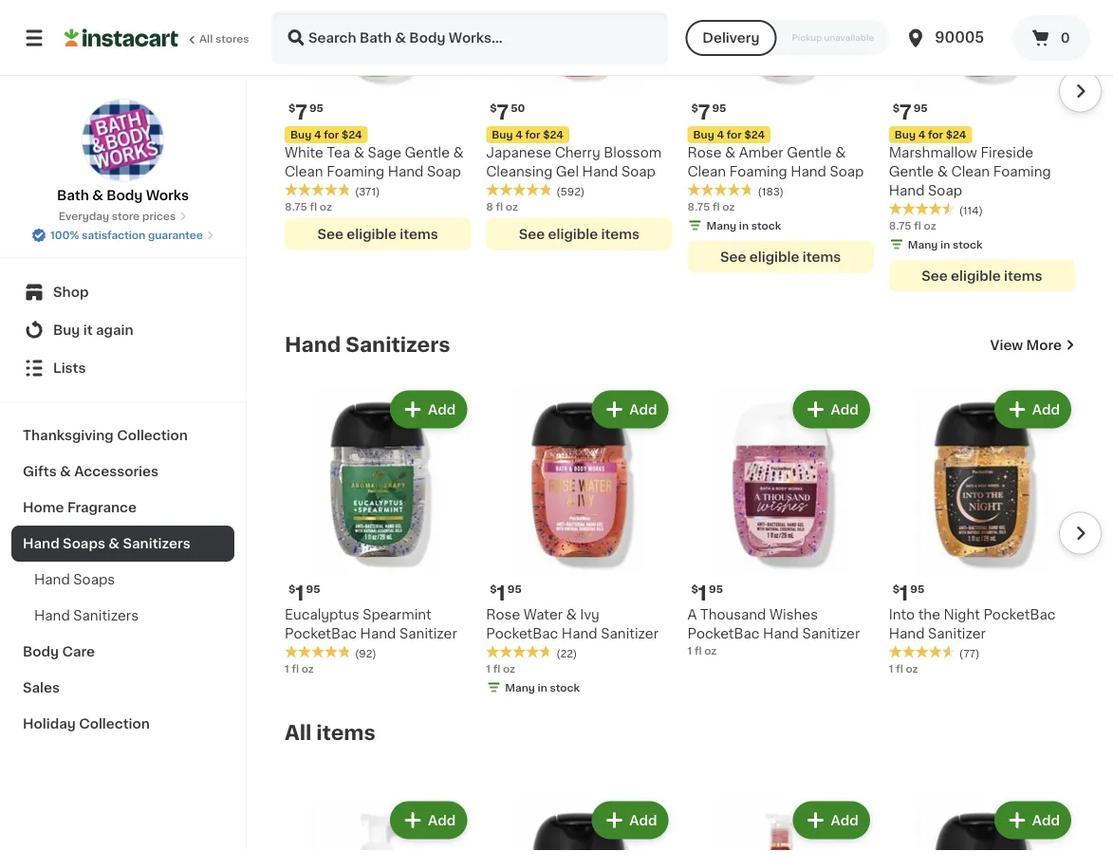 Task type: vqa. For each thing, say whether or not it's contained in the screenshot.
Product group
yes



Task type: describe. For each thing, give the bounding box(es) containing it.
soap inside white tea & sage gentle & clean foaming hand soap
[[427, 165, 461, 178]]

hand soaps
[[34, 573, 115, 587]]

everyday store prices link
[[59, 209, 187, 224]]

2 vertical spatial stock
[[550, 682, 580, 693]]

cleansing
[[486, 165, 553, 178]]

8
[[486, 201, 493, 212]]

pocketbac inside eucalyptus spearmint pocketbac hand sanitizer
[[285, 627, 357, 641]]

4 for white
[[314, 130, 321, 140]]

eligible for clean
[[347, 227, 397, 241]]

spearmint
[[363, 608, 432, 622]]

oz for japanese cherry blossom cleansing gel hand soap
[[506, 201, 518, 212]]

see eligible items for foaming
[[721, 250, 841, 263]]

90005 button
[[905, 11, 1019, 65]]

view more
[[991, 338, 1062, 352]]

buy 4 for $24 for white
[[291, 130, 362, 140]]

bath & body works link
[[57, 99, 189, 205]]

white tea & sage gentle & clean foaming hand soap
[[285, 146, 464, 178]]

1 down rose water & ivy pocketbac hand sanitizer
[[486, 663, 491, 674]]

view
[[991, 338, 1024, 352]]

4 for rose
[[717, 130, 724, 140]]

$ up a
[[692, 584, 699, 595]]

see eligible items for hand
[[922, 269, 1043, 282]]

see eligible items button for clean
[[285, 218, 471, 250]]

water
[[524, 608, 563, 622]]

gentle inside white tea & sage gentle & clean foaming hand soap
[[405, 146, 450, 160]]

white
[[285, 146, 324, 160]]

body care link
[[11, 634, 235, 670]]

thanksgiving collection
[[23, 429, 188, 442]]

(114)
[[960, 205, 983, 216]]

& right gifts
[[60, 465, 71, 479]]

sales
[[23, 682, 60, 695]]

holiday collection link
[[11, 706, 235, 742]]

care
[[62, 646, 95, 659]]

hand soaps & sanitizers
[[23, 537, 191, 551]]

hand inside marshmallow fireside gentle & clean foaming hand soap
[[889, 184, 925, 197]]

again
[[96, 324, 134, 337]]

accessories
[[74, 465, 159, 479]]

hand inside the into the night pocketbac hand sanitizer
[[889, 627, 925, 641]]

2 vertical spatial many in stock
[[505, 682, 580, 693]]

buy left the it
[[53, 324, 80, 337]]

eligible for hand
[[951, 269, 1001, 282]]

fireside
[[981, 146, 1034, 160]]

delivery
[[703, 31, 760, 45]]

bath
[[57, 189, 89, 202]]

& left japanese
[[453, 146, 464, 160]]

sanitizer inside rose water & ivy pocketbac hand sanitizer
[[601, 627, 659, 641]]

100%
[[50, 230, 79, 241]]

95 up rose water & ivy pocketbac hand sanitizer
[[508, 584, 522, 595]]

for for white
[[324, 130, 339, 140]]

japanese
[[486, 146, 552, 160]]

gel
[[556, 165, 579, 178]]

hand soaps link
[[11, 562, 235, 598]]

8.75 fl oz for clean
[[285, 201, 332, 212]]

more
[[1027, 338, 1062, 352]]

all stores
[[199, 34, 249, 44]]

fl for white tea & sage gentle & clean foaming hand soap
[[310, 201, 317, 212]]

into the night pocketbac hand sanitizer
[[889, 608, 1056, 641]]

eligible for soap
[[548, 227, 598, 241]]

$ up eucalyptus at the left of page
[[289, 584, 296, 595]]

all for all stores
[[199, 34, 213, 44]]

sanitizer inside the into the night pocketbac hand sanitizer
[[929, 627, 986, 641]]

$ down delivery button
[[692, 103, 699, 113]]

pocketbac inside the into the night pocketbac hand sanitizer
[[984, 608, 1056, 622]]

0 button
[[1013, 15, 1091, 61]]

soap inside japanese cherry blossom cleansing gel hand soap
[[622, 165, 656, 178]]

buy 4 for $24 for japanese
[[492, 130, 564, 140]]

see for clean
[[318, 227, 344, 241]]

for for marshmallow
[[929, 130, 944, 140]]

gentle inside marshmallow fireside gentle & clean foaming hand soap
[[889, 165, 934, 178]]

holiday
[[23, 718, 76, 731]]

japanese cherry blossom cleansing gel hand soap
[[486, 146, 662, 178]]

buy it again
[[53, 324, 134, 337]]

sanitizer inside eucalyptus spearmint pocketbac hand sanitizer
[[400, 627, 457, 641]]

gifts
[[23, 465, 57, 479]]

view more link
[[991, 336, 1076, 355]]

$24 for tea
[[342, 130, 362, 140]]

1 up rose water & ivy pocketbac hand sanitizer
[[497, 583, 506, 603]]

eligible for foaming
[[750, 250, 800, 263]]

hand inside japanese cherry blossom cleansing gel hand soap
[[583, 165, 618, 178]]

see eligible items button for foaming
[[688, 241, 874, 273]]

& right bath
[[92, 189, 103, 202]]

marshmallow fireside gentle & clean foaming hand soap
[[889, 146, 1052, 197]]

hand inside white tea & sage gentle & clean foaming hand soap
[[388, 165, 424, 178]]

collection for thanksgiving collection
[[117, 429, 188, 442]]

0 vertical spatial sanitizers
[[346, 335, 451, 355]]

oz for rose & amber gentle & clean foaming hand soap
[[723, 201, 735, 212]]

8.75 fl oz for hand
[[889, 220, 937, 231]]

pocketbac inside a thousand wishes pocketbac hand sanitizer 1 fl oz
[[688, 627, 760, 641]]

hand inside a thousand wishes pocketbac hand sanitizer 1 fl oz
[[763, 627, 799, 641]]

1 fl oz for eucalyptus spearmint pocketbac hand sanitizer
[[285, 663, 314, 674]]

$ 7 95 for rose
[[692, 102, 727, 122]]

fl inside a thousand wishes pocketbac hand sanitizer 1 fl oz
[[695, 646, 702, 656]]

rose water & ivy pocketbac hand sanitizer
[[486, 608, 659, 641]]

oz for eucalyptus spearmint pocketbac hand sanitizer
[[302, 663, 314, 674]]

into
[[889, 608, 915, 622]]

lists
[[53, 362, 86, 375]]

& down home fragrance link
[[109, 537, 120, 551]]

1 down into
[[889, 663, 894, 674]]

1 fl oz for into the night pocketbac hand sanitizer
[[889, 663, 919, 674]]

$ 1 95 for a thousand wishes pocketbac hand sanitizer
[[692, 583, 723, 603]]

0
[[1061, 31, 1071, 45]]

90005
[[935, 31, 985, 45]]

hand inside eucalyptus spearmint pocketbac hand sanitizer
[[360, 627, 396, 641]]

fl for rose water & ivy pocketbac hand sanitizer
[[493, 663, 501, 674]]

eucalyptus spearmint pocketbac hand sanitizer
[[285, 608, 457, 641]]

8.75 fl oz for foaming
[[688, 201, 735, 212]]

7 for marshmallow
[[900, 102, 912, 122]]

hand inside the rose & amber gentle & clean foaming hand soap
[[791, 165, 827, 178]]

marshmallow
[[889, 146, 978, 160]]

1 horizontal spatial hand sanitizers link
[[285, 334, 451, 357]]

95 up "marshmallow"
[[914, 103, 928, 113]]

& inside rose water & ivy pocketbac hand sanitizer
[[566, 608, 577, 622]]

50
[[511, 103, 525, 113]]

oz for rose water & ivy pocketbac hand sanitizer
[[503, 663, 516, 674]]

the
[[919, 608, 941, 622]]

4 for japanese
[[516, 130, 523, 140]]

gifts & accessories
[[23, 465, 159, 479]]

clean inside the rose & amber gentle & clean foaming hand soap
[[688, 165, 726, 178]]

1 up the thousand
[[699, 583, 707, 603]]

rose for buy 4 for $24
[[688, 146, 722, 160]]

8.75 for white tea & sage gentle & clean foaming hand soap
[[285, 201, 307, 212]]

buy 4 for $24 for marshmallow
[[895, 130, 967, 140]]

$ 7 95 for white
[[289, 102, 324, 122]]

$ up white
[[289, 103, 296, 113]]

$ inside $ 7 50
[[490, 103, 497, 113]]

95 up the
[[911, 584, 925, 595]]

7 for japanese
[[497, 102, 509, 122]]

bath & body works
[[57, 189, 189, 202]]

home fragrance
[[23, 501, 137, 515]]

home fragrance link
[[11, 490, 235, 526]]

shop link
[[11, 273, 235, 311]]

items for japanese cherry blossom cleansing gel hand soap
[[602, 227, 640, 241]]

items for marshmallow fireside gentle & clean foaming hand soap
[[1005, 269, 1043, 282]]

pocketbac inside rose water & ivy pocketbac hand sanitizer
[[486, 627, 559, 641]]

4 for marshmallow
[[919, 130, 926, 140]]

clean inside marshmallow fireside gentle & clean foaming hand soap
[[952, 165, 990, 178]]

2 vertical spatial sanitizers
[[73, 610, 139, 623]]

95 down "delivery"
[[713, 103, 727, 113]]



Task type: locate. For each thing, give the bounding box(es) containing it.
blossom
[[604, 146, 662, 160]]

7 up "marshmallow"
[[900, 102, 912, 122]]

$ 1 95 for eucalyptus spearmint pocketbac hand sanitizer
[[289, 583, 320, 603]]

item carousel region containing 1
[[285, 379, 1102, 707]]

4 $24 from the left
[[946, 130, 967, 140]]

satisfaction
[[82, 230, 146, 241]]

7 for rose
[[699, 102, 711, 122]]

see eligible items down (114)
[[922, 269, 1043, 282]]

8 fl oz
[[486, 201, 518, 212]]

oz for white tea & sage gentle & clean foaming hand soap
[[320, 201, 332, 212]]

item carousel region
[[258, 0, 1102, 303], [285, 379, 1102, 707]]

1 4 from the left
[[314, 130, 321, 140]]

many
[[707, 220, 737, 231], [908, 239, 938, 250], [505, 682, 535, 693]]

2 clean from the left
[[688, 165, 726, 178]]

eucalyptus
[[285, 608, 359, 622]]

0 horizontal spatial stock
[[550, 682, 580, 693]]

3 foaming from the left
[[994, 165, 1052, 178]]

1 horizontal spatial 8.75 fl oz
[[688, 201, 735, 212]]

1 horizontal spatial clean
[[688, 165, 726, 178]]

item carousel region containing 7
[[258, 0, 1102, 303]]

buy up white
[[291, 130, 312, 140]]

0 horizontal spatial 8.75
[[285, 201, 307, 212]]

for
[[324, 130, 339, 140], [526, 130, 541, 140], [727, 130, 742, 140], [929, 130, 944, 140]]

buy 4 for $24
[[291, 130, 362, 140], [492, 130, 564, 140], [694, 130, 765, 140], [895, 130, 967, 140]]

1 horizontal spatial many
[[707, 220, 737, 231]]

oz down eucalyptus at the left of page
[[302, 663, 314, 674]]

1 fl oz down into
[[889, 663, 919, 674]]

buy down $ 7 50
[[492, 130, 513, 140]]

2 vertical spatial in
[[538, 682, 548, 693]]

$ 1 95 up into
[[893, 583, 925, 603]]

add button
[[392, 393, 465, 427], [594, 393, 667, 427], [795, 393, 868, 427], [997, 393, 1070, 427], [392, 803, 465, 838], [594, 803, 667, 838], [795, 803, 868, 838], [997, 803, 1070, 838]]

buy 4 for $24 up amber on the right top
[[694, 130, 765, 140]]

0 vertical spatial body
[[107, 189, 143, 202]]

0 horizontal spatial hand sanitizers
[[34, 610, 139, 623]]

&
[[354, 146, 364, 160], [453, 146, 464, 160], [725, 146, 736, 160], [836, 146, 846, 160], [938, 165, 948, 178], [92, 189, 103, 202], [60, 465, 71, 479], [109, 537, 120, 551], [566, 608, 577, 622]]

foaming inside the rose & amber gentle & clean foaming hand soap
[[730, 165, 788, 178]]

4 up "marshmallow"
[[919, 130, 926, 140]]

& right tea
[[354, 146, 364, 160]]

gentle
[[405, 146, 450, 160], [787, 146, 832, 160], [889, 165, 934, 178]]

3 4 from the left
[[717, 130, 724, 140]]

0 horizontal spatial hand sanitizers link
[[11, 598, 235, 634]]

0 vertical spatial many in stock
[[707, 220, 782, 231]]

$ up into
[[893, 584, 900, 595]]

100% satisfaction guarantee
[[50, 230, 203, 241]]

$ 1 95 up eucalyptus at the left of page
[[289, 583, 320, 603]]

thanksgiving
[[23, 429, 114, 442]]

gifts & accessories link
[[11, 454, 235, 490]]

95 up white
[[310, 103, 324, 113]]

for up amber on the right top
[[727, 130, 742, 140]]

1 vertical spatial hand sanitizers
[[34, 610, 139, 623]]

2 sanitizer from the left
[[601, 627, 659, 641]]

see eligible items button for hand
[[889, 260, 1076, 292]]

$ 1 95 up a
[[692, 583, 723, 603]]

3 $ 7 95 from the left
[[893, 102, 928, 122]]

1 up into
[[900, 583, 909, 603]]

in down the rose & amber gentle & clean foaming hand soap
[[739, 220, 749, 231]]

stock for hand
[[752, 220, 782, 231]]

see for soap
[[519, 227, 545, 241]]

4 buy 4 for $24 from the left
[[895, 130, 967, 140]]

1 vertical spatial in
[[941, 239, 951, 250]]

& left amber on the right top
[[725, 146, 736, 160]]

1 sanitizer from the left
[[400, 627, 457, 641]]

stock down (22)
[[550, 682, 580, 693]]

$24 for &
[[745, 130, 765, 140]]

gentle down "marshmallow"
[[889, 165, 934, 178]]

$24 for fireside
[[946, 130, 967, 140]]

for for japanese
[[526, 130, 541, 140]]

stock down (183)
[[752, 220, 782, 231]]

8.75 fl oz down white
[[285, 201, 332, 212]]

$24 for cherry
[[543, 130, 564, 140]]

1 horizontal spatial all
[[285, 723, 312, 743]]

night
[[944, 608, 981, 622]]

fl for into the night pocketbac hand sanitizer
[[896, 663, 904, 674]]

see eligible items button down (371)
[[285, 218, 471, 250]]

4
[[314, 130, 321, 140], [516, 130, 523, 140], [717, 130, 724, 140], [919, 130, 926, 140]]

many in stock for hand
[[707, 220, 782, 231]]

1 vertical spatial item carousel region
[[285, 379, 1102, 707]]

2 horizontal spatial many
[[908, 239, 938, 250]]

1 buy 4 for $24 from the left
[[291, 130, 362, 140]]

0 vertical spatial in
[[739, 220, 749, 231]]

guarantee
[[148, 230, 203, 241]]

(22)
[[557, 648, 578, 659]]

0 vertical spatial collection
[[117, 429, 188, 442]]

fl down rose water & ivy pocketbac hand sanitizer
[[493, 663, 501, 674]]

(592)
[[557, 186, 585, 197]]

clean
[[285, 165, 323, 178], [688, 165, 726, 178], [952, 165, 990, 178]]

everyday
[[59, 211, 109, 222]]

0 vertical spatial rose
[[688, 146, 722, 160]]

many in stock down (22)
[[505, 682, 580, 693]]

many for soap
[[908, 239, 938, 250]]

soaps for hand soaps
[[73, 573, 115, 587]]

1 horizontal spatial body
[[107, 189, 143, 202]]

store
[[112, 211, 140, 222]]

eligible
[[347, 227, 397, 241], [548, 227, 598, 241], [750, 250, 800, 263], [951, 269, 1001, 282]]

body care
[[23, 646, 95, 659]]

0 horizontal spatial rose
[[486, 608, 520, 622]]

all for all items
[[285, 723, 312, 743]]

cherry
[[555, 146, 601, 160]]

all
[[199, 34, 213, 44], [285, 723, 312, 743]]

0 horizontal spatial in
[[538, 682, 548, 693]]

1 horizontal spatial 8.75
[[688, 201, 710, 212]]

2 buy 4 for $24 from the left
[[492, 130, 564, 140]]

1 7 from the left
[[296, 102, 308, 122]]

$24 up amber on the right top
[[745, 130, 765, 140]]

tea
[[327, 146, 350, 160]]

oz down the thousand
[[705, 646, 717, 656]]

0 horizontal spatial all
[[199, 34, 213, 44]]

eligible down (592)
[[548, 227, 598, 241]]

oz down into
[[906, 663, 919, 674]]

rose inside rose water & ivy pocketbac hand sanitizer
[[486, 608, 520, 622]]

0 horizontal spatial gentle
[[405, 146, 450, 160]]

8.75 down "marshmallow"
[[889, 220, 912, 231]]

collection for holiday collection
[[79, 718, 150, 731]]

1 vertical spatial hand sanitizers link
[[11, 598, 235, 634]]

thousand
[[701, 608, 767, 622]]

7 left 50
[[497, 102, 509, 122]]

a thousand wishes pocketbac hand sanitizer 1 fl oz
[[688, 608, 860, 656]]

0 horizontal spatial foaming
[[327, 165, 385, 178]]

1 vertical spatial sanitizers
[[123, 537, 191, 551]]

foaming inside marshmallow fireside gentle & clean foaming hand soap
[[994, 165, 1052, 178]]

0 horizontal spatial clean
[[285, 165, 323, 178]]

stock
[[752, 220, 782, 231], [953, 239, 983, 250], [550, 682, 580, 693]]

pocketbac down eucalyptus at the left of page
[[285, 627, 357, 641]]

2 horizontal spatial stock
[[953, 239, 983, 250]]

1
[[296, 583, 304, 603], [497, 583, 506, 603], [699, 583, 707, 603], [900, 583, 909, 603], [688, 646, 692, 656], [285, 663, 289, 674], [486, 663, 491, 674], [889, 663, 894, 674]]

0 vertical spatial many
[[707, 220, 737, 231]]

add
[[428, 403, 456, 416], [630, 403, 657, 416], [831, 403, 859, 416], [1033, 403, 1060, 416], [428, 814, 456, 827], [630, 814, 657, 827], [831, 814, 859, 827], [1033, 814, 1060, 827]]

0 vertical spatial soaps
[[63, 537, 105, 551]]

everyday store prices
[[59, 211, 176, 222]]

0 horizontal spatial many
[[505, 682, 535, 693]]

buy it again link
[[11, 311, 235, 349]]

pocketbac down water
[[486, 627, 559, 641]]

buy 4 for $24 for rose
[[694, 130, 765, 140]]

rose inside the rose & amber gentle & clean foaming hand soap
[[688, 146, 722, 160]]

service type group
[[686, 20, 890, 56]]

8.75 fl oz down the rose & amber gentle & clean foaming hand soap
[[688, 201, 735, 212]]

$ 7 95 for marshmallow
[[893, 102, 928, 122]]

holiday collection
[[23, 718, 150, 731]]

buy for marshmallow fireside gentle & clean foaming hand soap
[[895, 130, 916, 140]]

home
[[23, 501, 64, 515]]

eligible down (114)
[[951, 269, 1001, 282]]

see eligible items button for soap
[[486, 218, 673, 250]]

rose & amber gentle & clean foaming hand soap
[[688, 146, 864, 178]]

soaps
[[63, 537, 105, 551], [73, 573, 115, 587]]

3 $ 1 95 from the left
[[692, 583, 723, 603]]

$
[[289, 103, 296, 113], [490, 103, 497, 113], [692, 103, 699, 113], [893, 103, 900, 113], [289, 584, 296, 595], [490, 584, 497, 595], [692, 584, 699, 595], [893, 584, 900, 595]]

8.75 down white
[[285, 201, 307, 212]]

8.75 for rose & amber gentle & clean foaming hand soap
[[688, 201, 710, 212]]

fl
[[310, 201, 317, 212], [496, 201, 503, 212], [713, 201, 720, 212], [914, 220, 922, 231], [695, 646, 702, 656], [292, 663, 299, 674], [493, 663, 501, 674], [896, 663, 904, 674]]

1 clean from the left
[[285, 165, 323, 178]]

lists link
[[11, 349, 235, 387]]

0 horizontal spatial body
[[23, 646, 59, 659]]

2 horizontal spatial 8.75 fl oz
[[889, 220, 937, 231]]

1 horizontal spatial in
[[739, 220, 749, 231]]

oz inside a thousand wishes pocketbac hand sanitizer 1 fl oz
[[705, 646, 717, 656]]

see for hand
[[922, 269, 948, 282]]

3 buy 4 for $24 from the left
[[694, 130, 765, 140]]

$ up rose water & ivy pocketbac hand sanitizer
[[490, 584, 497, 595]]

eligible down (371)
[[347, 227, 397, 241]]

all inside all stores link
[[199, 34, 213, 44]]

4 $ 1 95 from the left
[[893, 583, 925, 603]]

1 horizontal spatial hand sanitizers
[[285, 335, 451, 355]]

hand soaps & sanitizers link
[[11, 526, 235, 562]]

see eligible items down (371)
[[318, 227, 438, 241]]

product group
[[285, 0, 471, 250], [486, 0, 673, 250], [688, 0, 874, 273], [889, 0, 1076, 292], [285, 387, 471, 676], [486, 387, 673, 699], [688, 387, 874, 659], [889, 387, 1076, 676], [285, 798, 471, 852], [486, 798, 673, 852], [688, 798, 874, 852], [889, 798, 1076, 852]]

Search field
[[273, 13, 667, 63]]

0 vertical spatial hand sanitizers
[[285, 335, 451, 355]]

1 foaming from the left
[[327, 165, 385, 178]]

1 vertical spatial many in stock
[[908, 239, 983, 250]]

in for soap
[[941, 239, 951, 250]]

1 fl oz down rose water & ivy pocketbac hand sanitizer
[[486, 663, 516, 674]]

2 horizontal spatial foaming
[[994, 165, 1052, 178]]

2 $ 1 95 from the left
[[490, 583, 522, 603]]

sanitizer inside a thousand wishes pocketbac hand sanitizer 1 fl oz
[[803, 627, 860, 641]]

3 $24 from the left
[[745, 130, 765, 140]]

95
[[310, 103, 324, 113], [713, 103, 727, 113], [914, 103, 928, 113], [306, 584, 320, 595], [508, 584, 522, 595], [709, 584, 723, 595], [911, 584, 925, 595]]

1 up eucalyptus at the left of page
[[296, 583, 304, 603]]

many in stock
[[707, 220, 782, 231], [908, 239, 983, 250], [505, 682, 580, 693]]

stock down (114)
[[953, 239, 983, 250]]

gentle inside the rose & amber gentle & clean foaming hand soap
[[787, 146, 832, 160]]

eligible down (183)
[[750, 250, 800, 263]]

2 horizontal spatial 1 fl oz
[[889, 663, 919, 674]]

2 horizontal spatial 8.75
[[889, 220, 912, 231]]

shop
[[53, 286, 89, 299]]

pocketbac down the thousand
[[688, 627, 760, 641]]

1 for from the left
[[324, 130, 339, 140]]

many down the rose & amber gentle & clean foaming hand soap
[[707, 220, 737, 231]]

fl for rose & amber gentle & clean foaming hand soap
[[713, 201, 720, 212]]

95 up eucalyptus at the left of page
[[306, 584, 320, 595]]

fl for marshmallow fireside gentle & clean foaming hand soap
[[914, 220, 922, 231]]

2 7 from the left
[[497, 102, 509, 122]]

1 horizontal spatial foaming
[[730, 165, 788, 178]]

1 fl oz for rose water & ivy pocketbac hand sanitizer
[[486, 663, 516, 674]]

buy up the rose & amber gentle & clean foaming hand soap
[[694, 130, 715, 140]]

& inside marshmallow fireside gentle & clean foaming hand soap
[[938, 165, 948, 178]]

2 1 fl oz from the left
[[486, 663, 516, 674]]

3 7 from the left
[[699, 102, 711, 122]]

soap
[[427, 165, 461, 178], [622, 165, 656, 178], [830, 165, 864, 178], [929, 184, 963, 197]]

many in stock down (114)
[[908, 239, 983, 250]]

2 for from the left
[[526, 130, 541, 140]]

items for rose & amber gentle & clean foaming hand soap
[[803, 250, 841, 263]]

in for hand
[[739, 220, 749, 231]]

see eligible items down (183)
[[721, 250, 841, 263]]

all stores link
[[65, 11, 251, 65]]

3 sanitizer from the left
[[803, 627, 860, 641]]

pocketbac right night
[[984, 608, 1056, 622]]

items
[[400, 227, 438, 241], [602, 227, 640, 241], [803, 250, 841, 263], [1005, 269, 1043, 282], [317, 723, 376, 743]]

1 horizontal spatial many in stock
[[707, 220, 782, 231]]

rose left water
[[486, 608, 520, 622]]

(92)
[[355, 648, 377, 659]]

collection inside holiday collection link
[[79, 718, 150, 731]]

fl for japanese cherry blossom cleansing gel hand soap
[[496, 201, 503, 212]]

wishes
[[770, 608, 818, 622]]

sanitizers
[[346, 335, 451, 355], [123, 537, 191, 551], [73, 610, 139, 623]]

& down "marshmallow"
[[938, 165, 948, 178]]

many in stock down (183)
[[707, 220, 782, 231]]

buy up "marshmallow"
[[895, 130, 916, 140]]

$24 up tea
[[342, 130, 362, 140]]

stock for soap
[[953, 239, 983, 250]]

in down marshmallow fireside gentle & clean foaming hand soap
[[941, 239, 951, 250]]

3 1 fl oz from the left
[[889, 663, 919, 674]]

2 horizontal spatial clean
[[952, 165, 990, 178]]

1 horizontal spatial 1 fl oz
[[486, 663, 516, 674]]

oz for marshmallow fireside gentle & clean foaming hand soap
[[924, 220, 937, 231]]

foaming inside white tea & sage gentle & clean foaming hand soap
[[327, 165, 385, 178]]

(77)
[[960, 648, 980, 659]]

3 clean from the left
[[952, 165, 990, 178]]

see eligible items
[[318, 227, 438, 241], [519, 227, 640, 241], [721, 250, 841, 263], [922, 269, 1043, 282]]

1 down a
[[688, 646, 692, 656]]

2 foaming from the left
[[730, 165, 788, 178]]

bath & body works logo image
[[81, 99, 165, 182]]

$ 1 95
[[289, 583, 320, 603], [490, 583, 522, 603], [692, 583, 723, 603], [893, 583, 925, 603]]

1 1 fl oz from the left
[[285, 663, 314, 674]]

95 up the thousand
[[709, 584, 723, 595]]

many in stock for soap
[[908, 239, 983, 250]]

0 horizontal spatial many in stock
[[505, 682, 580, 693]]

sales link
[[11, 670, 235, 706]]

$ 1 95 for rose water & ivy pocketbac hand sanitizer
[[490, 583, 522, 603]]

1 vertical spatial soaps
[[73, 573, 115, 587]]

1 vertical spatial body
[[23, 646, 59, 659]]

body up 'sales'
[[23, 646, 59, 659]]

soaps down the "home fragrance"
[[63, 537, 105, 551]]

0 vertical spatial item carousel region
[[258, 0, 1102, 303]]

many for hand
[[707, 220, 737, 231]]

oz down rose water & ivy pocketbac hand sanitizer
[[503, 663, 516, 674]]

gentle right amber on the right top
[[787, 146, 832, 160]]

$ 7 95 up "marshmallow"
[[893, 102, 928, 122]]

sage
[[368, 146, 402, 160]]

clean inside white tea & sage gentle & clean foaming hand soap
[[285, 165, 323, 178]]

7 for white
[[296, 102, 308, 122]]

collection up gifts & accessories link
[[117, 429, 188, 442]]

soap inside marshmallow fireside gentle & clean foaming hand soap
[[929, 184, 963, 197]]

ivy
[[580, 608, 600, 622]]

1 horizontal spatial rose
[[688, 146, 722, 160]]

7
[[296, 102, 308, 122], [497, 102, 509, 122], [699, 102, 711, 122], [900, 102, 912, 122]]

body
[[107, 189, 143, 202], [23, 646, 59, 659]]

buy for rose & amber gentle & clean foaming hand soap
[[694, 130, 715, 140]]

foaming down fireside
[[994, 165, 1052, 178]]

8.75 for marshmallow fireside gentle & clean foaming hand soap
[[889, 220, 912, 231]]

buy for japanese cherry blossom cleansing gel hand soap
[[492, 130, 513, 140]]

1 vertical spatial collection
[[79, 718, 150, 731]]

8.75 fl oz down "marshmallow"
[[889, 220, 937, 231]]

a
[[688, 608, 697, 622]]

2 horizontal spatial many in stock
[[908, 239, 983, 250]]

delivery button
[[686, 20, 777, 56]]

1 $24 from the left
[[342, 130, 362, 140]]

4 7 from the left
[[900, 102, 912, 122]]

4 up the rose & amber gentle & clean foaming hand soap
[[717, 130, 724, 140]]

rose for 1
[[486, 608, 520, 622]]

stores
[[215, 34, 249, 44]]

see eligible items for clean
[[318, 227, 438, 241]]

$ 1 95 for into the night pocketbac hand sanitizer
[[893, 583, 925, 603]]

prices
[[142, 211, 176, 222]]

4 4 from the left
[[919, 130, 926, 140]]

1 vertical spatial rose
[[486, 608, 520, 622]]

$24
[[342, 130, 362, 140], [543, 130, 564, 140], [745, 130, 765, 140], [946, 130, 967, 140]]

2 horizontal spatial in
[[941, 239, 951, 250]]

buy for white tea & sage gentle & clean foaming hand soap
[[291, 130, 312, 140]]

works
[[146, 189, 189, 202]]

0 horizontal spatial $ 7 95
[[289, 102, 324, 122]]

1 horizontal spatial gentle
[[787, 146, 832, 160]]

buy 4 for $24 up tea
[[291, 130, 362, 140]]

fl down into
[[896, 663, 904, 674]]

soap inside the rose & amber gentle & clean foaming hand soap
[[830, 165, 864, 178]]

2 vertical spatial many
[[505, 682, 535, 693]]

oz down marshmallow fireside gentle & clean foaming hand soap
[[924, 220, 937, 231]]

gentle right sage
[[405, 146, 450, 160]]

2 $ 7 95 from the left
[[692, 102, 727, 122]]

0 vertical spatial all
[[199, 34, 213, 44]]

soaps down hand soaps & sanitizers
[[73, 573, 115, 587]]

1 vertical spatial many
[[908, 239, 938, 250]]

fl down "marshmallow"
[[914, 220, 922, 231]]

(371)
[[355, 186, 380, 197]]

for for rose
[[727, 130, 742, 140]]

1 down eucalyptus at the left of page
[[285, 663, 289, 674]]

collection inside thanksgiving collection link
[[117, 429, 188, 442]]

fl down eucalyptus at the left of page
[[292, 663, 299, 674]]

3 for from the left
[[727, 130, 742, 140]]

all items
[[285, 723, 376, 743]]

0 vertical spatial stock
[[752, 220, 782, 231]]

fl down white
[[310, 201, 317, 212]]

2 horizontal spatial gentle
[[889, 165, 934, 178]]

1 $ 1 95 from the left
[[289, 583, 320, 603]]

for up "marshmallow"
[[929, 130, 944, 140]]

$ 7 50
[[490, 102, 525, 122]]

2 4 from the left
[[516, 130, 523, 140]]

items for white tea & sage gentle & clean foaming hand soap
[[400, 227, 438, 241]]

see eligible items button down (183)
[[688, 241, 874, 273]]

0 vertical spatial hand sanitizers link
[[285, 334, 451, 357]]

7 up white
[[296, 102, 308, 122]]

see eligible items for soap
[[519, 227, 640, 241]]

& right amber on the right top
[[836, 146, 846, 160]]

100% satisfaction guarantee button
[[31, 224, 214, 243]]

★★★★★
[[285, 183, 351, 197], [285, 183, 351, 197], [486, 183, 553, 197], [486, 183, 553, 197], [688, 183, 754, 197], [688, 183, 754, 197], [889, 202, 956, 216], [889, 202, 956, 216], [285, 646, 351, 659], [285, 646, 351, 659], [486, 646, 553, 659], [486, 646, 553, 659], [889, 646, 956, 659], [889, 646, 956, 659]]

2 horizontal spatial $ 7 95
[[893, 102, 928, 122]]

1 fl oz down eucalyptus at the left of page
[[285, 663, 314, 674]]

& left ivy
[[566, 608, 577, 622]]

1 horizontal spatial stock
[[752, 220, 782, 231]]

fl down a
[[695, 646, 702, 656]]

hand
[[388, 165, 424, 178], [583, 165, 618, 178], [791, 165, 827, 178], [889, 184, 925, 197], [285, 335, 341, 355], [23, 537, 60, 551], [34, 573, 70, 587], [34, 610, 70, 623], [360, 627, 396, 641], [562, 627, 598, 641], [763, 627, 799, 641], [889, 627, 925, 641]]

8.75 down the rose & amber gentle & clean foaming hand soap
[[688, 201, 710, 212]]

1 inside a thousand wishes pocketbac hand sanitizer 1 fl oz
[[688, 646, 692, 656]]

(183)
[[758, 186, 784, 197]]

soaps for hand soaps & sanitizers
[[63, 537, 105, 551]]

fragrance
[[67, 501, 137, 515]]

instacart logo image
[[65, 27, 178, 49]]

2 $24 from the left
[[543, 130, 564, 140]]

1 $ 7 95 from the left
[[289, 102, 324, 122]]

foaming up (371)
[[327, 165, 385, 178]]

amber
[[739, 146, 784, 160]]

$ up "marshmallow"
[[893, 103, 900, 113]]

None search field
[[272, 11, 669, 65]]

hand inside rose water & ivy pocketbac hand sanitizer
[[562, 627, 598, 641]]

4 sanitizer from the left
[[929, 627, 986, 641]]

0 horizontal spatial 1 fl oz
[[285, 663, 314, 674]]

thanksgiving collection link
[[11, 418, 235, 454]]

oz down tea
[[320, 201, 332, 212]]

$ 7 95 up white
[[289, 102, 324, 122]]

1 vertical spatial all
[[285, 723, 312, 743]]

oz for into the night pocketbac hand sanitizer
[[906, 663, 919, 674]]

rose left amber on the right top
[[688, 146, 722, 160]]

4 for from the left
[[929, 130, 944, 140]]

0 horizontal spatial 8.75 fl oz
[[285, 201, 332, 212]]

$24 up cherry
[[543, 130, 564, 140]]

see for foaming
[[721, 250, 747, 263]]

fl for eucalyptus spearmint pocketbac hand sanitizer
[[292, 663, 299, 674]]

1 vertical spatial stock
[[953, 239, 983, 250]]

1 horizontal spatial $ 7 95
[[692, 102, 727, 122]]

it
[[83, 324, 93, 337]]

see eligible items down (592)
[[519, 227, 640, 241]]



